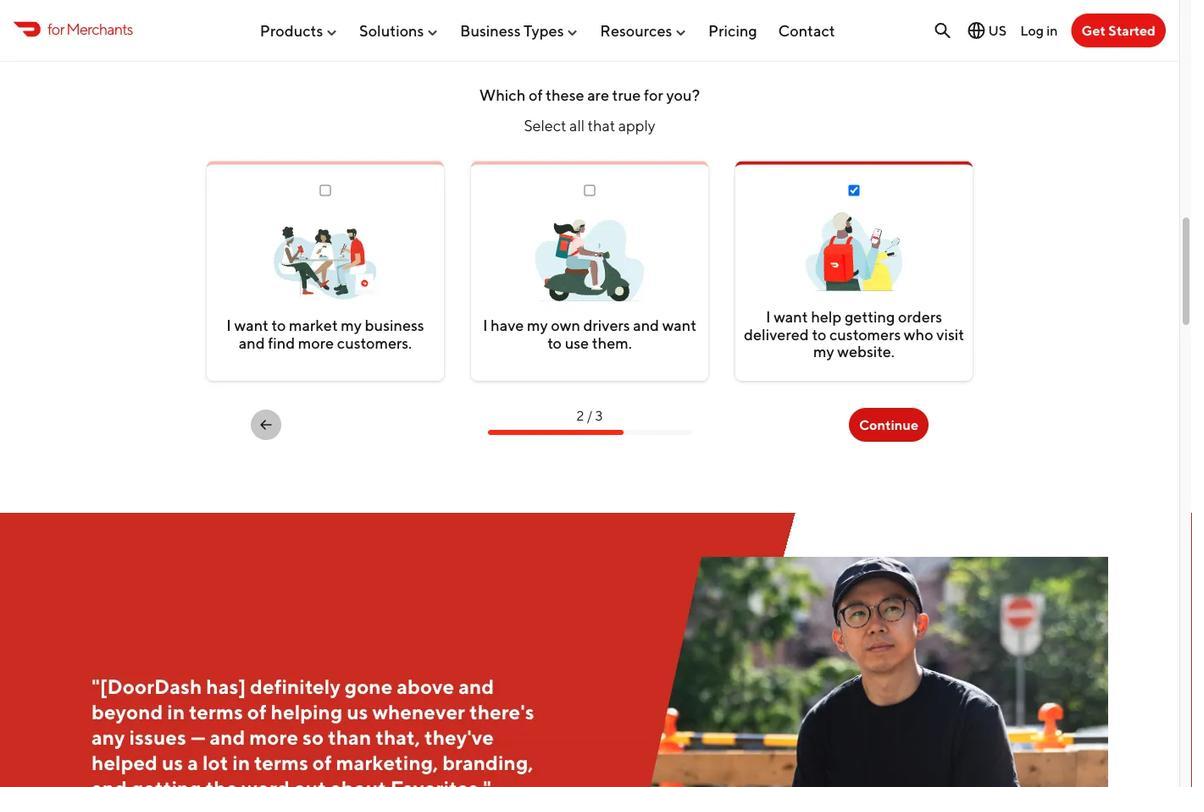 Task type: vqa. For each thing, say whether or not it's contained in the screenshot.
eighth Chevron Down image from the bottom of the page
no



Task type: locate. For each thing, give the bounding box(es) containing it.
getting inside "[doordash has] definitely gone above and beyond in terms of helping us whenever there's any issues — and more so than that, they've helped us a lot in terms of marketing, branding, and getting the word out about favorites."
[[131, 777, 201, 788]]

more right find on the left
[[298, 334, 334, 352]]

of
[[529, 85, 543, 104], [247, 700, 267, 724], [312, 751, 332, 775]]

branding,
[[442, 751, 533, 775]]

i have my own drivers and want to use them.
[[483, 316, 697, 352]]

in
[[1047, 22, 1058, 38], [167, 700, 185, 724], [232, 751, 250, 775]]

2 horizontal spatial in
[[1047, 22, 1058, 38]]

my inside i want to market my business and find more customers.
[[341, 316, 362, 335]]

for left you
[[879, 23, 919, 59]]

getting down a
[[131, 777, 201, 788]]

2 / 3
[[577, 408, 603, 424]]

in right log
[[1047, 22, 1058, 38]]

/
[[587, 408, 593, 424]]

solutions
[[359, 21, 424, 40]]

these
[[546, 85, 584, 104]]

1 horizontal spatial for
[[644, 85, 663, 104]]

2 horizontal spatial want
[[774, 308, 808, 326]]

use
[[565, 334, 589, 352]]

that,
[[375, 726, 420, 750]]

i for i have my own drivers and want to use them.
[[483, 316, 488, 335]]

i left find on the left
[[227, 316, 231, 335]]

0 horizontal spatial my
[[341, 316, 362, 335]]

0 horizontal spatial in
[[167, 700, 185, 724]]

true
[[612, 85, 641, 104]]

i left have
[[483, 316, 488, 335]]

1 horizontal spatial want
[[662, 316, 697, 335]]

to left the market
[[272, 316, 286, 335]]

0 vertical spatial in
[[1047, 22, 1058, 38]]

want
[[774, 308, 808, 326], [234, 316, 269, 335], [662, 316, 697, 335]]

and
[[633, 316, 659, 335], [239, 334, 265, 352], [459, 675, 494, 699], [210, 726, 245, 750], [92, 777, 127, 788]]

about
[[330, 777, 386, 788]]

terms down has]
[[189, 700, 243, 724]]

2 horizontal spatial my
[[813, 343, 834, 361]]

business types
[[460, 21, 564, 40]]

getting inside i want help getting orders delivered to customers who visit my website.
[[845, 308, 895, 326]]

0 horizontal spatial terms
[[189, 700, 243, 724]]

to left the use
[[547, 334, 562, 352]]

0 horizontal spatial i
[[227, 316, 231, 335]]

contact link
[[778, 15, 835, 46]]

terms up word
[[254, 751, 308, 775]]

terms
[[189, 700, 243, 724], [254, 751, 308, 775]]

1 vertical spatial the
[[206, 777, 238, 788]]

helped
[[92, 751, 158, 775]]

my left own
[[527, 316, 548, 335]]

want left the market
[[234, 316, 269, 335]]

the inside "[doordash has] definitely gone above and beyond in terms of helping us whenever there's any issues — and more so than that, they've helped us a lot in terms of marketing, branding, and getting the word out about favorites."
[[206, 777, 238, 788]]

i left the 'help'
[[766, 308, 771, 326]]

find more customers image
[[269, 205, 381, 317]]

arrow left button
[[251, 410, 281, 440]]

1 horizontal spatial i
[[483, 316, 488, 335]]

lot
[[202, 751, 228, 775]]

my down the 'help'
[[813, 343, 834, 361]]

the down the lot
[[206, 777, 238, 788]]

and left find on the left
[[239, 334, 265, 352]]

2 vertical spatial in
[[232, 751, 250, 775]]

2 horizontal spatial of
[[529, 85, 543, 104]]

of down definitely
[[247, 700, 267, 724]]

1 horizontal spatial getting
[[845, 308, 895, 326]]

getting up website.
[[845, 308, 895, 326]]

0 horizontal spatial want
[[234, 316, 269, 335]]

"[doordash
[[92, 675, 202, 699]]

i inside i have my own drivers and want to use them.
[[483, 316, 488, 335]]

us
[[347, 700, 368, 724], [162, 751, 183, 775]]

in right the lot
[[232, 751, 250, 775]]

to
[[475, 23, 505, 59], [272, 316, 286, 335], [812, 325, 826, 343], [547, 334, 562, 352]]

of left these
[[529, 85, 543, 104]]

my right the market
[[341, 316, 362, 335]]

the
[[628, 23, 676, 59], [206, 777, 238, 788]]

1 horizontal spatial in
[[232, 751, 250, 775]]

all
[[569, 117, 585, 135]]

i inside i want to market my business and find more customers.
[[227, 316, 231, 335]]

log in link
[[1020, 22, 1058, 38]]

than
[[328, 726, 371, 750]]

globe line image
[[966, 20, 987, 41]]

want left the 'help'
[[774, 308, 808, 326]]

1 vertical spatial getting
[[131, 777, 201, 788]]

started
[[1108, 22, 1156, 39]]

you?
[[666, 85, 700, 104]]

2
[[577, 408, 584, 424]]

1 horizontal spatial us
[[347, 700, 368, 724]]

us up than
[[347, 700, 368, 724]]

products link
[[260, 15, 338, 46]]

i want help getting orders delivered to customers who visit my website.
[[744, 308, 964, 361]]

my
[[341, 316, 362, 335], [527, 316, 548, 335], [813, 343, 834, 361]]

drivers
[[583, 316, 630, 335]]

i for i want to market my business and find more customers.
[[227, 316, 231, 335]]

0 horizontal spatial getting
[[131, 777, 201, 788]]

want right them.
[[662, 316, 697, 335]]

them.
[[592, 334, 632, 352]]

0 horizontal spatial the
[[206, 777, 238, 788]]

2 horizontal spatial i
[[766, 308, 771, 326]]

beyond
[[92, 700, 163, 724]]

i for i want help getting orders delivered to customers who visit my website.
[[766, 308, 771, 326]]

"[doordash has] definitely gone above and beyond in terms of helping us whenever there's any issues — and more so than that, they've helped us a lot in terms of marketing, branding, and getting the word out about favorites."
[[92, 675, 534, 788]]

0 vertical spatial more
[[298, 334, 334, 352]]

for inside "link"
[[47, 20, 64, 38]]

resources
[[600, 21, 672, 40]]

and right them.
[[633, 316, 659, 335]]

0 horizontal spatial of
[[247, 700, 267, 724]]

i
[[766, 308, 771, 326], [227, 316, 231, 335], [483, 316, 488, 335]]

for left merchants at the left
[[47, 20, 64, 38]]

continue
[[859, 417, 918, 433]]

1 vertical spatial of
[[247, 700, 267, 724]]

us left a
[[162, 751, 183, 775]]

above
[[397, 675, 454, 699]]

0 horizontal spatial for
[[47, 20, 64, 38]]

helping
[[271, 700, 343, 724]]

business types link
[[460, 15, 579, 46]]

1 vertical spatial us
[[162, 751, 183, 775]]

i inside i want help getting orders delivered to customers who visit my website.
[[766, 308, 771, 326]]

favorites."
[[390, 777, 491, 788]]

to inside i have my own drivers and want to use them.
[[547, 334, 562, 352]]

to right delivered
[[812, 325, 826, 343]]

more left so
[[249, 726, 298, 750]]

—
[[191, 726, 205, 750]]

1 horizontal spatial terms
[[254, 751, 308, 775]]

which of these are true for you?
[[479, 85, 700, 104]]

delivered
[[744, 325, 809, 343]]

want inside i want help getting orders delivered to customers who visit my website.
[[774, 308, 808, 326]]

getting
[[845, 308, 895, 326], [131, 777, 201, 788]]

solution
[[757, 23, 873, 59]]

2 horizontal spatial for
[[879, 23, 919, 59]]

more
[[298, 334, 334, 352], [249, 726, 298, 750]]

0 vertical spatial the
[[628, 23, 676, 59]]

0 vertical spatial getting
[[845, 308, 895, 326]]

the up "true"
[[628, 23, 676, 59]]

my inside i have my own drivers and want to use them.
[[527, 316, 548, 335]]

want inside i want to market my business and find more customers.
[[234, 316, 269, 335]]

i want to market my business and find more customers.
[[227, 316, 424, 352]]

types
[[524, 21, 564, 40]]

whenever
[[372, 700, 465, 724]]

for right "true"
[[644, 85, 663, 104]]

1 horizontal spatial my
[[527, 316, 548, 335]]

1 horizontal spatial of
[[312, 751, 332, 775]]

in up issues
[[167, 700, 185, 724]]

1 vertical spatial more
[[249, 726, 298, 750]]

marketing,
[[336, 751, 438, 775]]

a
[[187, 751, 198, 775]]

of up the out
[[312, 751, 332, 775]]

find
[[268, 334, 295, 352]]

are
[[587, 85, 609, 104]]



Task type: describe. For each thing, give the bounding box(es) containing it.
us
[[988, 22, 1007, 39]]

out
[[294, 777, 326, 788]]

take
[[201, 23, 268, 59]]

1 horizontal spatial the
[[628, 23, 676, 59]]

2 vertical spatial of
[[312, 751, 332, 775]]

to right quiz
[[475, 23, 505, 59]]

and down "helped"
[[92, 777, 127, 788]]

so
[[302, 726, 324, 750]]

which
[[479, 85, 526, 104]]

get started
[[1082, 22, 1156, 39]]

issues
[[129, 726, 186, 750]]

log in
[[1020, 22, 1058, 38]]

1 vertical spatial terms
[[254, 751, 308, 775]]

pricing
[[708, 21, 757, 40]]

go back to previous question. image
[[258, 415, 275, 435]]

for merchants
[[47, 20, 133, 38]]

apply
[[618, 117, 655, 135]]

any
[[92, 726, 125, 750]]

they've
[[424, 726, 494, 750]]

3
[[595, 408, 603, 424]]

solutions link
[[359, 15, 439, 46]]

products
[[260, 21, 323, 40]]

own
[[551, 316, 580, 335]]

you
[[926, 23, 978, 59]]

1 vertical spatial in
[[167, 700, 185, 724]]

select all that apply
[[524, 117, 655, 135]]

business
[[365, 316, 424, 335]]

identify
[[511, 23, 622, 59]]

that
[[588, 117, 615, 135]]

visit
[[936, 325, 964, 343]]

log
[[1020, 22, 1044, 38]]

who
[[904, 325, 933, 343]]

website.
[[837, 343, 895, 361]]

take our short quiz to identify the right solution for you
[[201, 23, 978, 59]]

0 vertical spatial of
[[529, 85, 543, 104]]

help
[[811, 308, 842, 326]]

orders
[[898, 308, 942, 326]]

my inside i want help getting orders delivered to customers who visit my website.
[[813, 343, 834, 361]]

0 horizontal spatial us
[[162, 751, 183, 775]]

to inside i want help getting orders delivered to customers who visit my website.
[[812, 325, 826, 343]]

I want to market my business and find more customers. checkbox
[[214, 185, 437, 196]]

has]
[[206, 675, 246, 699]]

short
[[328, 23, 402, 59]]

I have my own drivers and want to use them. checkbox
[[478, 185, 702, 196]]

more inside i want to market my business and find more customers.
[[298, 334, 334, 352]]

to inside i want to market my business and find more customers.
[[272, 316, 286, 335]]

definitely
[[250, 675, 341, 699]]

right
[[682, 23, 751, 59]]

business
[[460, 21, 521, 40]]

select
[[524, 117, 566, 135]]

I want help getting orders delivered to customers who visit my website. checkbox
[[742, 185, 966, 196]]

word
[[242, 777, 290, 788]]

0 vertical spatial us
[[347, 700, 368, 724]]

resources link
[[600, 15, 687, 46]]

have
[[491, 316, 524, 335]]

contact
[[778, 21, 835, 40]]

market
[[289, 316, 338, 335]]

merchants
[[66, 20, 133, 38]]

get
[[1082, 22, 1106, 39]]

self delivery image
[[534, 205, 646, 317]]

and up the lot
[[210, 726, 245, 750]]

want inside i have my own drivers and want to use them.
[[662, 316, 697, 335]]

quiz
[[408, 23, 469, 59]]

for merchants link
[[14, 18, 133, 40]]

gone
[[345, 675, 393, 699]]

and up there's
[[459, 675, 494, 699]]

pricing link
[[708, 15, 757, 46]]

there's
[[469, 700, 534, 724]]

more inside "[doordash has] definitely gone above and beyond in terms of helping us whenever there's any issues — and more so than that, they've helped us a lot in terms of marketing, branding, and getting the word out about favorites."
[[249, 726, 298, 750]]

and inside i have my own drivers and want to use them.
[[633, 316, 659, 335]]

continue button
[[849, 408, 929, 442]]

and inside i want to market my business and find more customers.
[[239, 334, 265, 352]]

want for and
[[234, 316, 269, 335]]

our
[[275, 23, 322, 59]]

customers
[[829, 325, 901, 343]]

customers.
[[337, 334, 412, 352]]

get started button
[[1071, 14, 1166, 47]]

0 vertical spatial terms
[[189, 700, 243, 724]]

website orders image
[[798, 196, 910, 308]]

jonathan poon outside image
[[600, 557, 1108, 788]]

want for to
[[774, 308, 808, 326]]



